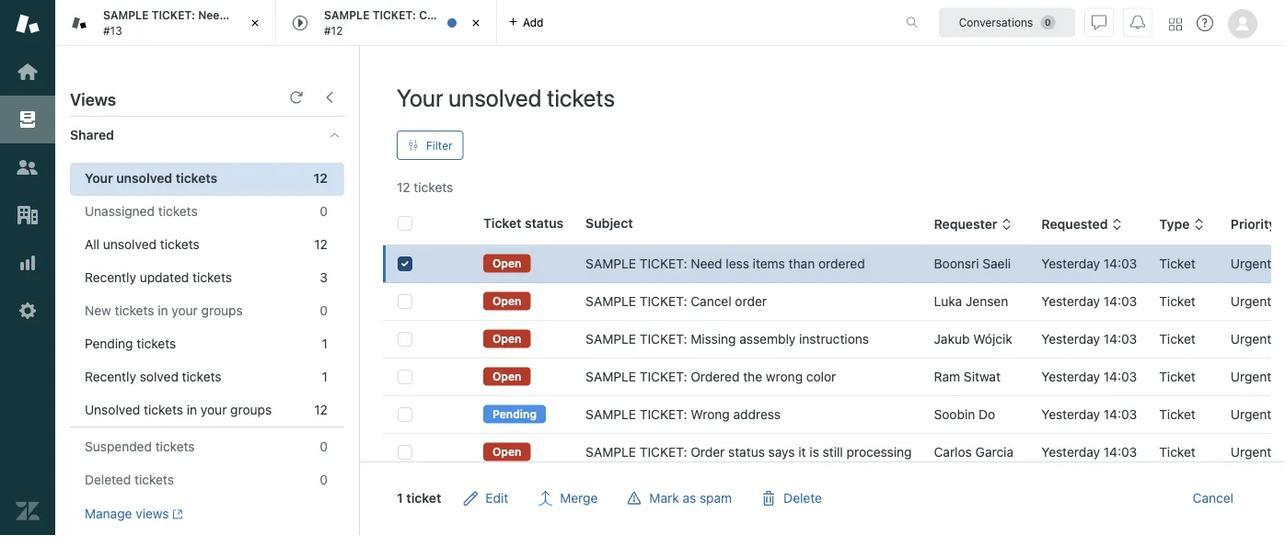 Task type: locate. For each thing, give the bounding box(es) containing it.
1 open from the top
[[493, 257, 522, 270]]

items inside row
[[753, 256, 785, 272]]

get started image
[[16, 60, 40, 84]]

5 row from the top
[[383, 396, 1286, 434]]

less inside sample ticket: need less items than ordered #13
[[230, 9, 251, 22]]

1 horizontal spatial ordered
[[819, 256, 865, 272]]

ticket: down sample ticket: wrong address link
[[640, 445, 687, 460]]

jakub
[[934, 332, 970, 347]]

ticket: down the sample ticket: need less items than ordered link
[[640, 294, 687, 309]]

ticket for boonsri saeli
[[1160, 256, 1196, 272]]

pending down new
[[85, 337, 133, 352]]

collapse views pane image
[[322, 90, 337, 105]]

12 for unsolved tickets in your groups
[[314, 403, 328, 418]]

your
[[172, 303, 198, 319], [201, 403, 227, 418]]

less for sample ticket: need less items than ordered
[[726, 256, 749, 272]]

sample ticket: ordered the wrong color
[[586, 370, 837, 385]]

6 14:03 from the top
[[1104, 445, 1138, 460]]

sample for sample ticket: cancel order
[[586, 294, 636, 309]]

14:03 for do
[[1104, 407, 1138, 423]]

0 horizontal spatial less
[[230, 9, 251, 22]]

status left "says"
[[729, 445, 765, 460]]

#13
[[103, 24, 122, 37]]

pending for pending tickets
[[85, 337, 133, 352]]

order left add popup button
[[459, 9, 489, 22]]

than up instructions
[[789, 256, 815, 272]]

ticket: left wrong at the right of the page
[[640, 407, 687, 423]]

unsolved up filter
[[449, 83, 542, 111]]

customers image
[[16, 156, 40, 180]]

6 row from the top
[[383, 434, 1286, 472]]

unsolved
[[449, 83, 542, 111], [116, 171, 172, 186], [103, 237, 157, 252]]

status left subject
[[525, 216, 564, 231]]

1 vertical spatial your
[[201, 403, 227, 418]]

0
[[320, 204, 328, 219], [320, 303, 328, 319], [320, 440, 328, 455], [320, 473, 328, 488]]

ticket: for sample ticket: need less items than ordered #13
[[152, 9, 195, 22]]

0 vertical spatial less
[[230, 9, 251, 22]]

ticket: for sample ticket: wrong address
[[640, 407, 687, 423]]

1 row from the top
[[383, 246, 1286, 283]]

luka
[[934, 294, 962, 309]]

1 for recently solved tickets
[[322, 370, 328, 385]]

1 vertical spatial order
[[735, 294, 767, 309]]

shared button
[[55, 108, 310, 163]]

0 horizontal spatial your
[[172, 303, 198, 319]]

0 for new tickets in your groups
[[320, 303, 328, 319]]

1 horizontal spatial cancel
[[691, 294, 732, 309]]

6 yesterday from the top
[[1042, 445, 1100, 460]]

deleted tickets
[[85, 473, 174, 488]]

ticket: for sample ticket: need less items than ordered
[[640, 256, 687, 272]]

yesterday for wójcik
[[1042, 332, 1100, 347]]

0 horizontal spatial need
[[198, 9, 227, 22]]

unsolved tickets in your groups
[[85, 403, 272, 418]]

0 vertical spatial groups
[[201, 303, 243, 319]]

row containing sample ticket: wrong address
[[383, 396, 1286, 434]]

5 yesterday 14:03 from the top
[[1042, 407, 1138, 423]]

ticket: inside sample ticket: cancel order #12
[[373, 9, 416, 22]]

5 open from the top
[[493, 446, 522, 459]]

3 yesterday 14:03 from the top
[[1042, 332, 1138, 347]]

ram sitwat
[[934, 370, 1001, 385]]

subject
[[586, 216, 633, 231]]

unassigned
[[85, 204, 155, 219]]

4 yesterday 14:03 from the top
[[1042, 370, 1138, 385]]

0 vertical spatial your unsolved tickets
[[397, 83, 615, 111]]

0 vertical spatial items
[[254, 9, 284, 22]]

your up unassigned
[[85, 171, 113, 186]]

0 vertical spatial 1
[[322, 337, 328, 352]]

pending inside now showing 12 tickets region
[[493, 408, 537, 421]]

1 vertical spatial pending
[[493, 408, 537, 421]]

ticket: down the sample ticket: cancel order link
[[640, 332, 687, 347]]

priority
[[1231, 217, 1277, 232]]

3 urgent from the top
[[1231, 332, 1272, 347]]

ticket for soobin do
[[1160, 407, 1196, 423]]

0 horizontal spatial cancel
[[419, 9, 456, 22]]

1 horizontal spatial in
[[187, 403, 197, 418]]

ordered inside sample ticket: need less items than ordered #13
[[314, 9, 357, 22]]

1
[[322, 337, 328, 352], [322, 370, 328, 385], [397, 491, 403, 506]]

cancel inside sample ticket: cancel order #12
[[419, 9, 456, 22]]

1 horizontal spatial pending
[[493, 408, 537, 421]]

0 vertical spatial pending
[[85, 337, 133, 352]]

unsolved up unassigned tickets
[[116, 171, 172, 186]]

1 vertical spatial ordered
[[819, 256, 865, 272]]

add
[[523, 16, 544, 29]]

recently solved tickets
[[85, 370, 222, 385]]

your unsolved tickets down add popup button
[[397, 83, 615, 111]]

1 horizontal spatial less
[[726, 256, 749, 272]]

0 horizontal spatial pending
[[85, 337, 133, 352]]

2 vertical spatial cancel
[[1193, 491, 1234, 506]]

1 yesterday 14:03 from the top
[[1042, 256, 1138, 272]]

filter
[[426, 139, 453, 152]]

ticket for carlos garcia
[[1160, 445, 1196, 460]]

yesterday for jensen
[[1042, 294, 1100, 309]]

order inside now showing 12 tickets region
[[735, 294, 767, 309]]

need left close image
[[198, 9, 227, 22]]

0 vertical spatial than
[[287, 9, 311, 22]]

views
[[70, 89, 116, 109]]

5 yesterday from the top
[[1042, 407, 1100, 423]]

sample inside sample ticket: need less items than ordered #13
[[103, 9, 149, 22]]

1 yesterday from the top
[[1042, 256, 1100, 272]]

all unsolved tickets
[[85, 237, 200, 252]]

1 tab from the left
[[55, 0, 357, 46]]

missing
[[691, 332, 736, 347]]

2 14:03 from the top
[[1104, 294, 1138, 309]]

as
[[683, 491, 696, 506]]

2 urgent from the top
[[1231, 294, 1272, 309]]

2 yesterday from the top
[[1042, 294, 1100, 309]]

zendesk support image
[[16, 12, 40, 36]]

ticket: left close icon
[[373, 9, 416, 22]]

2 open from the top
[[493, 295, 522, 308]]

3 yesterday from the top
[[1042, 332, 1100, 347]]

button displays agent's chat status as invisible. image
[[1092, 15, 1107, 30]]

ordered
[[314, 9, 357, 22], [819, 256, 865, 272]]

ticket: for sample ticket: cancel order
[[640, 294, 687, 309]]

2 vertical spatial 1
[[397, 491, 403, 506]]

groups
[[201, 303, 243, 319], [230, 403, 272, 418]]

sample ticket: cancel order
[[586, 294, 767, 309]]

than right close image
[[287, 9, 311, 22]]

in down recently solved tickets
[[187, 403, 197, 418]]

open for sample ticket: ordered the wrong color
[[493, 370, 522, 383]]

sitwat
[[964, 370, 1001, 385]]

than inside row
[[789, 256, 815, 272]]

edit
[[486, 491, 509, 506]]

yesterday for saeli
[[1042, 256, 1100, 272]]

4 urgent from the top
[[1231, 370, 1272, 385]]

1 for pending tickets
[[322, 337, 328, 352]]

5 urgent from the top
[[1231, 407, 1272, 423]]

1 horizontal spatial items
[[753, 256, 785, 272]]

sample ticket: wrong address
[[586, 407, 781, 423]]

0 vertical spatial need
[[198, 9, 227, 22]]

your for new tickets in your groups
[[172, 303, 198, 319]]

0 vertical spatial status
[[525, 216, 564, 231]]

0 vertical spatial order
[[459, 9, 489, 22]]

ticket: inside sample ticket: need less items than ordered #13
[[152, 9, 195, 22]]

your unsolved tickets up unassigned tickets
[[85, 171, 218, 186]]

ticket for ram sitwat
[[1160, 370, 1196, 385]]

need up sample ticket: cancel order
[[691, 256, 723, 272]]

tab
[[55, 0, 357, 46], [276, 0, 497, 46]]

0 vertical spatial unsolved
[[449, 83, 542, 111]]

0 vertical spatial cancel
[[419, 9, 456, 22]]

ticket status
[[483, 216, 564, 231]]

2 tab from the left
[[276, 0, 497, 46]]

items inside sample ticket: need less items than ordered #13
[[254, 9, 284, 22]]

1 14:03 from the top
[[1104, 256, 1138, 272]]

in for unsolved
[[187, 403, 197, 418]]

cancel inside button
[[1193, 491, 1234, 506]]

1 vertical spatial need
[[691, 256, 723, 272]]

row
[[383, 246, 1286, 283], [383, 283, 1286, 321], [383, 321, 1286, 359], [383, 359, 1286, 396], [383, 396, 1286, 434], [383, 434, 1286, 472], [383, 472, 1286, 510]]

1 vertical spatial unsolved
[[116, 171, 172, 186]]

4 0 from the top
[[320, 473, 328, 488]]

close image
[[246, 14, 264, 32]]

requested button
[[1042, 217, 1123, 233]]

ticket: for sample ticket: ordered the wrong color
[[640, 370, 687, 385]]

soobin
[[934, 407, 976, 423]]

urgent for garcia
[[1231, 445, 1272, 460]]

sample for sample ticket: cancel order #12
[[324, 9, 370, 22]]

yesterday 14:03 for do
[[1042, 407, 1138, 423]]

tab containing sample ticket: cancel order
[[276, 0, 497, 46]]

conversations button
[[939, 8, 1076, 37]]

main element
[[0, 0, 55, 536]]

your up filter button
[[397, 83, 443, 111]]

1 horizontal spatial your
[[397, 83, 443, 111]]

pending
[[85, 337, 133, 352], [493, 408, 537, 421]]

ordered up instructions
[[819, 256, 865, 272]]

0 horizontal spatial your
[[85, 171, 113, 186]]

sample ticket: order status says it is still processing link
[[586, 444, 912, 462]]

ticket
[[483, 216, 522, 231], [1160, 256, 1196, 272], [1160, 294, 1196, 309], [1160, 332, 1196, 347], [1160, 370, 1196, 385], [1160, 407, 1196, 423], [1160, 445, 1196, 460]]

(opens in a new tab) image
[[169, 510, 183, 520]]

your down recently solved tickets
[[201, 403, 227, 418]]

1 vertical spatial groups
[[230, 403, 272, 418]]

filter button
[[397, 131, 464, 160]]

1 vertical spatial items
[[753, 256, 785, 272]]

2 0 from the top
[[320, 303, 328, 319]]

yesterday 14:03 for saeli
[[1042, 256, 1138, 272]]

4 14:03 from the top
[[1104, 370, 1138, 385]]

ordered inside now showing 12 tickets region
[[819, 256, 865, 272]]

2 horizontal spatial cancel
[[1193, 491, 1234, 506]]

0 vertical spatial ordered
[[314, 9, 357, 22]]

3 row from the top
[[383, 321, 1286, 359]]

open for sample ticket: missing assembly instructions
[[493, 333, 522, 346]]

sample ticket: need less items than ordered
[[586, 256, 865, 272]]

0 horizontal spatial ordered
[[314, 9, 357, 22]]

14:03 for sitwat
[[1104, 370, 1138, 385]]

row containing sample ticket: missing assembly instructions
[[383, 321, 1286, 359]]

sample for sample ticket: ordered the wrong color
[[586, 370, 636, 385]]

1 0 from the top
[[320, 204, 328, 219]]

yesterday 14:03 for garcia
[[1042, 445, 1138, 460]]

need inside sample ticket: need less items than ordered #13
[[198, 9, 227, 22]]

status
[[525, 216, 564, 231], [729, 445, 765, 460]]

than inside sample ticket: need less items than ordered #13
[[287, 9, 311, 22]]

1 vertical spatial 1
[[322, 370, 328, 385]]

recently updated tickets
[[85, 270, 232, 285]]

1 vertical spatial your
[[85, 171, 113, 186]]

3 0 from the top
[[320, 440, 328, 455]]

1 horizontal spatial than
[[789, 256, 815, 272]]

4 open from the top
[[493, 370, 522, 383]]

ram
[[934, 370, 961, 385]]

14:03
[[1104, 256, 1138, 272], [1104, 294, 1138, 309], [1104, 332, 1138, 347], [1104, 370, 1138, 385], [1104, 407, 1138, 423], [1104, 445, 1138, 460]]

0 horizontal spatial than
[[287, 9, 311, 22]]

2 row from the top
[[383, 283, 1286, 321]]

1 horizontal spatial need
[[691, 256, 723, 272]]

order
[[459, 9, 489, 22], [735, 294, 767, 309]]

reporting image
[[16, 251, 40, 275]]

1 horizontal spatial status
[[729, 445, 765, 460]]

0 horizontal spatial in
[[158, 303, 168, 319]]

ordered up #12
[[314, 9, 357, 22]]

0 horizontal spatial status
[[525, 216, 564, 231]]

assembly
[[740, 332, 796, 347]]

manage views link
[[85, 506, 183, 523]]

5 14:03 from the top
[[1104, 407, 1138, 423]]

in down updated
[[158, 303, 168, 319]]

zendesk products image
[[1170, 18, 1182, 31]]

pending up edit
[[493, 408, 537, 421]]

3 14:03 from the top
[[1104, 332, 1138, 347]]

new
[[85, 303, 111, 319]]

ticket:
[[152, 9, 195, 22], [373, 9, 416, 22], [640, 256, 687, 272], [640, 294, 687, 309], [640, 332, 687, 347], [640, 370, 687, 385], [640, 407, 687, 423], [640, 445, 687, 460]]

tab containing sample ticket: need less items than ordered
[[55, 0, 357, 46]]

recently up unsolved
[[85, 370, 136, 385]]

0 vertical spatial recently
[[85, 270, 136, 285]]

12 for your unsolved tickets
[[314, 171, 328, 186]]

1 recently from the top
[[85, 270, 136, 285]]

yesterday
[[1042, 256, 1100, 272], [1042, 294, 1100, 309], [1042, 332, 1100, 347], [1042, 370, 1100, 385], [1042, 407, 1100, 423], [1042, 445, 1100, 460]]

ticket: up the sample ticket: wrong address
[[640, 370, 687, 385]]

ticket: left close image
[[152, 9, 195, 22]]

3 open from the top
[[493, 333, 522, 346]]

1 vertical spatial status
[[729, 445, 765, 460]]

sample for sample ticket: order status says it is still processing
[[586, 445, 636, 460]]

mark as spam
[[650, 491, 732, 506]]

1 vertical spatial in
[[187, 403, 197, 418]]

yesterday for garcia
[[1042, 445, 1100, 460]]

1 vertical spatial than
[[789, 256, 815, 272]]

recently up new
[[85, 270, 136, 285]]

recently
[[85, 270, 136, 285], [85, 370, 136, 385]]

order inside sample ticket: cancel order #12
[[459, 9, 489, 22]]

in
[[158, 303, 168, 319], [187, 403, 197, 418]]

recently for recently solved tickets
[[85, 370, 136, 385]]

than
[[287, 9, 311, 22], [789, 256, 815, 272]]

unsolved down unassigned
[[103, 237, 157, 252]]

6 urgent from the top
[[1231, 445, 1272, 460]]

organizations image
[[16, 204, 40, 227]]

cancel button
[[1178, 481, 1249, 518]]

shared
[[70, 128, 114, 143]]

groups for unsolved tickets in your groups
[[230, 403, 272, 418]]

2 yesterday 14:03 from the top
[[1042, 294, 1138, 309]]

order for sample ticket: cancel order #12
[[459, 9, 489, 22]]

urgent for saeli
[[1231, 256, 1272, 272]]

4 yesterday from the top
[[1042, 370, 1100, 385]]

open for sample ticket: order status says it is still processing
[[493, 446, 522, 459]]

ticket for luka jensen
[[1160, 294, 1196, 309]]

tickets
[[547, 83, 615, 111], [176, 171, 218, 186], [414, 180, 453, 195], [158, 204, 198, 219], [160, 237, 200, 252], [193, 270, 232, 285], [115, 303, 154, 319], [137, 337, 176, 352], [182, 370, 222, 385], [144, 403, 183, 418], [155, 440, 195, 455], [134, 473, 174, 488]]

is
[[810, 445, 819, 460]]

urgent for do
[[1231, 407, 1272, 423]]

1 vertical spatial cancel
[[691, 294, 732, 309]]

6 yesterday 14:03 from the top
[[1042, 445, 1138, 460]]

than for sample ticket: need less items than ordered #13
[[287, 9, 311, 22]]

1 vertical spatial recently
[[85, 370, 136, 385]]

your
[[397, 83, 443, 111], [85, 171, 113, 186]]

0 horizontal spatial order
[[459, 9, 489, 22]]

less inside row
[[726, 256, 749, 272]]

1 urgent from the top
[[1231, 256, 1272, 272]]

0 vertical spatial in
[[158, 303, 168, 319]]

1 horizontal spatial your
[[201, 403, 227, 418]]

sample ticket: wrong address link
[[586, 406, 781, 425]]

need inside row
[[691, 256, 723, 272]]

2 recently from the top
[[85, 370, 136, 385]]

yesterday 14:03
[[1042, 256, 1138, 272], [1042, 294, 1138, 309], [1042, 332, 1138, 347], [1042, 370, 1138, 385], [1042, 407, 1138, 423], [1042, 445, 1138, 460]]

open for sample ticket: need less items than ordered
[[493, 257, 522, 270]]

need for sample ticket: need less items than ordered #13
[[198, 9, 227, 22]]

ticket for jakub wójcik
[[1160, 332, 1196, 347]]

1 horizontal spatial order
[[735, 294, 767, 309]]

12 tickets
[[397, 180, 453, 195]]

unassigned tickets
[[85, 204, 198, 219]]

ticket: up sample ticket: cancel order
[[640, 256, 687, 272]]

7 row from the top
[[383, 472, 1286, 510]]

less for sample ticket: need less items than ordered #13
[[230, 9, 251, 22]]

now showing 12 tickets region
[[360, 197, 1286, 536]]

1 vertical spatial less
[[726, 256, 749, 272]]

tabs tab list
[[55, 0, 887, 46]]

0 for deleted tickets
[[320, 473, 328, 488]]

order up the assembly
[[735, 294, 767, 309]]

0 horizontal spatial items
[[254, 9, 284, 22]]

0 vertical spatial your
[[172, 303, 198, 319]]

0 horizontal spatial your unsolved tickets
[[85, 171, 218, 186]]

your down updated
[[172, 303, 198, 319]]

4 row from the top
[[383, 359, 1286, 396]]

open
[[493, 257, 522, 270], [493, 295, 522, 308], [493, 333, 522, 346], [493, 370, 522, 383], [493, 446, 522, 459]]

sample inside sample ticket: cancel order #12
[[324, 9, 370, 22]]

delete button
[[747, 481, 837, 518]]

urgent for sitwat
[[1231, 370, 1272, 385]]

status inside row
[[729, 445, 765, 460]]



Task type: vqa. For each thing, say whether or not it's contained in the screenshot.


Task type: describe. For each thing, give the bounding box(es) containing it.
mark
[[650, 491, 679, 506]]

order
[[691, 445, 725, 460]]

mark as spam button
[[613, 481, 747, 518]]

sample ticket: ordered the wrong color link
[[586, 368, 837, 387]]

1 horizontal spatial your unsolved tickets
[[397, 83, 615, 111]]

still
[[823, 445, 843, 460]]

urgent for wójcik
[[1231, 332, 1272, 347]]

views image
[[16, 108, 40, 132]]

solved
[[140, 370, 179, 385]]

cancel for sample ticket: cancel order
[[691, 294, 732, 309]]

boonsri
[[934, 256, 979, 272]]

items for sample ticket: need less items than ordered #13
[[254, 9, 284, 22]]

it
[[799, 445, 806, 460]]

instructions
[[799, 332, 869, 347]]

sample ticket: missing assembly instructions link
[[586, 331, 869, 349]]

sample for sample ticket: need less items than ordered
[[586, 256, 636, 272]]

admin image
[[16, 299, 40, 323]]

open for sample ticket: cancel order
[[493, 295, 522, 308]]

row containing sample ticket: cancel order
[[383, 283, 1286, 321]]

deleted
[[85, 473, 131, 488]]

all
[[85, 237, 100, 252]]

get help image
[[1197, 15, 1214, 31]]

new tickets in your groups
[[85, 303, 243, 319]]

delete
[[784, 491, 822, 506]]

yesterday 14:03 for sitwat
[[1042, 370, 1138, 385]]

sample ticket: cancel order #12
[[324, 9, 489, 37]]

your for unsolved tickets in your groups
[[201, 403, 227, 418]]

0 for unassigned tickets
[[320, 204, 328, 219]]

1 ticket
[[397, 491, 441, 506]]

yesterday 14:03 for jensen
[[1042, 294, 1138, 309]]

order for sample ticket: cancel order
[[735, 294, 767, 309]]

0 vertical spatial your
[[397, 83, 443, 111]]

urgent for jensen
[[1231, 294, 1272, 309]]

yesterday for sitwat
[[1042, 370, 1100, 385]]

sample ticket: cancel order link
[[586, 293, 767, 311]]

do
[[979, 407, 996, 423]]

3
[[320, 270, 328, 285]]

pending for pending
[[493, 408, 537, 421]]

unsolved
[[85, 403, 140, 418]]

carlos
[[934, 445, 972, 460]]

sample ticket: need less items than ordered link
[[586, 255, 865, 274]]

ticket: for sample ticket: cancel order #12
[[373, 9, 416, 22]]

14:03 for jensen
[[1104, 294, 1138, 309]]

edit button
[[449, 481, 523, 518]]

notifications image
[[1131, 15, 1146, 30]]

boonsri saeli
[[934, 256, 1011, 272]]

carlos garcia
[[934, 445, 1014, 460]]

requester button
[[934, 217, 1013, 233]]

12 for all unsolved tickets
[[314, 237, 328, 252]]

conversations
[[959, 16, 1034, 29]]

0 for suspended tickets
[[320, 440, 328, 455]]

sample ticket: need less items than ordered #13
[[103, 9, 357, 37]]

refresh views pane image
[[289, 90, 304, 105]]

ordered for sample ticket: need less items than ordered
[[819, 256, 865, 272]]

suspended
[[85, 440, 152, 455]]

requested
[[1042, 217, 1108, 232]]

sample ticket: missing assembly instructions
[[586, 332, 869, 347]]

spam
[[700, 491, 732, 506]]

items for sample ticket: need less items than ordered
[[753, 256, 785, 272]]

yesterday for do
[[1042, 407, 1100, 423]]

priority button
[[1231, 217, 1286, 233]]

close image
[[467, 14, 485, 32]]

merge
[[560, 491, 598, 506]]

add button
[[497, 0, 555, 45]]

merge button
[[523, 481, 613, 518]]

sample for sample ticket: wrong address
[[586, 407, 636, 423]]

saeli
[[983, 256, 1011, 272]]

14:03 for wójcik
[[1104, 332, 1138, 347]]

shared heading
[[55, 108, 359, 163]]

processing
[[847, 445, 912, 460]]

jakub wójcik
[[934, 332, 1013, 347]]

luka jensen
[[934, 294, 1009, 309]]

in for new
[[158, 303, 168, 319]]

wrong
[[766, 370, 803, 385]]

zendesk image
[[16, 500, 40, 524]]

yesterday 14:03 for wójcik
[[1042, 332, 1138, 347]]

problem
[[1160, 483, 1209, 498]]

14:03 for garcia
[[1104, 445, 1138, 460]]

1 vertical spatial your unsolved tickets
[[85, 171, 218, 186]]

7 urgent from the top
[[1231, 483, 1272, 498]]

garcia
[[976, 445, 1014, 460]]

manage
[[85, 507, 132, 522]]

the
[[743, 370, 763, 385]]

2 vertical spatial unsolved
[[103, 237, 157, 252]]

recently for recently updated tickets
[[85, 270, 136, 285]]

1 inside region
[[397, 491, 403, 506]]

row containing sample ticket: ordered the wrong color
[[383, 359, 1286, 396]]

sample ticket: order status says it is still processing
[[586, 445, 912, 460]]

ticket
[[406, 491, 441, 506]]

row containing sample ticket: order status says it is still processing
[[383, 434, 1286, 472]]

views
[[136, 507, 169, 522]]

ticket: for sample ticket: missing assembly instructions
[[640, 332, 687, 347]]

color
[[807, 370, 837, 385]]

row containing problem
[[383, 472, 1286, 510]]

updated
[[140, 270, 189, 285]]

jensen
[[966, 294, 1009, 309]]

wójcik
[[974, 332, 1013, 347]]

soobin do
[[934, 407, 996, 423]]

than for sample ticket: need less items than ordered
[[789, 256, 815, 272]]

manage views
[[85, 507, 169, 522]]

pending tickets
[[85, 337, 176, 352]]

type button
[[1160, 217, 1205, 233]]

suspended tickets
[[85, 440, 195, 455]]

need for sample ticket: need less items than ordered
[[691, 256, 723, 272]]

wrong
[[691, 407, 730, 423]]

14:03 for saeli
[[1104, 256, 1138, 272]]

ordered for sample ticket: need less items than ordered #13
[[314, 9, 357, 22]]

sample for sample ticket: need less items than ordered #13
[[103, 9, 149, 22]]

ticket: for sample ticket: order status says it is still processing
[[640, 445, 687, 460]]

requester
[[934, 217, 998, 232]]

row containing sample ticket: need less items than ordered
[[383, 246, 1286, 283]]

type
[[1160, 217, 1190, 232]]

#12
[[324, 24, 343, 37]]

sample for sample ticket: missing assembly instructions
[[586, 332, 636, 347]]

cancel for sample ticket: cancel order #12
[[419, 9, 456, 22]]

says
[[769, 445, 795, 460]]

groups for new tickets in your groups
[[201, 303, 243, 319]]



